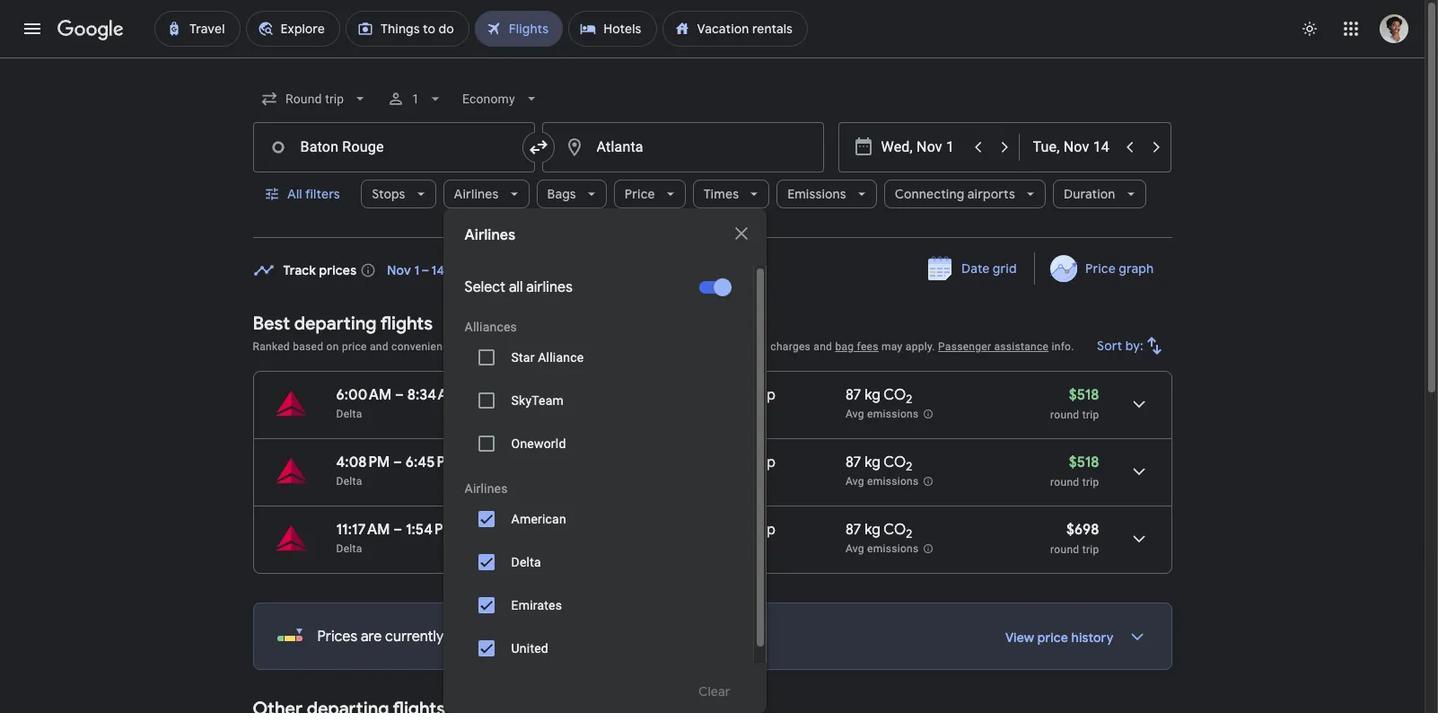 Task type: describe. For each thing, give the bounding box(es) containing it.
nonstop for 8:34 am
[[720, 386, 776, 404]]

close dialog image
[[731, 223, 752, 244]]

2 vertical spatial airlines
[[465, 481, 508, 496]]

track
[[283, 262, 316, 278]]

airlines inside airlines 'popup button'
[[454, 186, 499, 202]]

view price history image
[[1116, 615, 1159, 658]]

avg emissions for 1:54 pm
[[846, 543, 919, 555]]

+
[[634, 340, 640, 353]]

sort by: button
[[1090, 324, 1173, 367]]

emissions
[[788, 186, 847, 202]]

all
[[509, 278, 523, 296]]

select all airlines
[[465, 278, 573, 296]]

united
[[512, 641, 549, 656]]

sort
[[1097, 338, 1123, 354]]

kg for 8:34 am
[[865, 386, 881, 404]]

4:08 pm
[[336, 454, 390, 472]]

price button
[[614, 172, 686, 216]]

date grid button
[[915, 252, 1031, 285]]

track prices
[[283, 262, 357, 278]]

filters
[[305, 186, 340, 202]]

price for price
[[625, 186, 655, 202]]

change appearance image
[[1289, 7, 1332, 50]]

87 kg co 2 for 8:34 am
[[846, 386, 913, 407]]

price graph
[[1086, 260, 1155, 277]]

duration button
[[1053, 172, 1147, 216]]

by:
[[1126, 338, 1144, 354]]

prices are currently high
[[318, 628, 477, 646]]

1 button
[[380, 77, 452, 120]]

Arrival time: 1:54 PM. text field
[[406, 521, 456, 539]]

times button
[[693, 172, 770, 216]]

6:00 am
[[336, 386, 392, 404]]

are
[[361, 628, 382, 646]]

airlines
[[527, 278, 573, 296]]

Departure text field
[[882, 123, 964, 172]]

flight details. leaves baton rouge metropolitan airport at 11:17 am on wednesday, november 1 and arrives at hartsfield-jackson atlanta international airport at 1:54 pm on wednesday, november 1. image
[[1118, 517, 1161, 560]]

oneworld
[[512, 437, 566, 451]]

– for 6:00 am
[[395, 386, 404, 404]]

2 for 6:45 pm
[[907, 459, 913, 474]]

bag
[[836, 340, 854, 353]]

flight details. leaves baton rouge metropolitan airport at 6:00 am on wednesday, november 1 and arrives at hartsfield-jackson atlanta international airport at 8:34 am on wednesday, november 1. image
[[1118, 383, 1161, 426]]

2 for 1:54 pm
[[907, 526, 913, 542]]

assistance
[[995, 340, 1049, 353]]

1 – 14
[[414, 262, 445, 278]]

2 and from the left
[[814, 340, 833, 353]]

Arrival time: 8:34 AM. text field
[[408, 386, 461, 404]]

find the best price region
[[253, 247, 1173, 299]]

avg for 1:54 pm
[[846, 543, 865, 555]]

all filters button
[[253, 172, 354, 216]]

prices
[[319, 262, 357, 278]]

passenger
[[939, 340, 992, 353]]

airports
[[968, 186, 1016, 202]]

learn more about tracked prices image
[[360, 262, 377, 278]]

2 fees from the left
[[857, 340, 879, 353]]

none search field containing airlines
[[253, 77, 1173, 713]]

price graph button
[[1039, 252, 1169, 285]]

delta for 6:00 am
[[336, 408, 362, 420]]

optional
[[726, 340, 768, 353]]

nonstop flight. element for 6:45 pm
[[720, 454, 776, 474]]

round for 1:54 pm
[[1051, 543, 1080, 556]]

sort by:
[[1097, 338, 1144, 354]]

best
[[253, 313, 290, 335]]

1 inside popup button
[[412, 92, 419, 106]]

price for price graph
[[1086, 260, 1117, 277]]

convenience
[[392, 340, 455, 353]]

connecting
[[895, 186, 965, 202]]

delta up emirates
[[512, 555, 541, 569]]

co for 6:45 pm
[[884, 454, 907, 472]]

– for 11:17 am
[[394, 521, 402, 539]]

delta for 4:08 pm
[[336, 475, 362, 488]]

delta for 11:17 am
[[336, 542, 362, 555]]

6:00 am – 8:34 am delta
[[336, 386, 461, 420]]

grid
[[993, 260, 1017, 277]]

alliance
[[538, 350, 584, 365]]

flight details. leaves baton rouge metropolitan airport at 4:08 pm on wednesday, november 1 and arrives at hartsfield-jackson atlanta international airport at 6:45 pm on wednesday, november 1. image
[[1118, 450, 1161, 493]]

Departure time: 11:17 AM. text field
[[336, 521, 390, 539]]

trip for 8:34 am
[[1083, 409, 1100, 421]]

all filters
[[287, 186, 340, 202]]

prices include required taxes + fees for 1 adult. optional charges and bag fees may apply. passenger assistance
[[485, 340, 1049, 353]]

prices for prices include required taxes + fees for 1 adult. optional charges and bag fees may apply. passenger assistance
[[485, 340, 517, 353]]

date
[[962, 260, 990, 277]]

– for 4:08 pm
[[393, 454, 402, 472]]

nov 1 – 14
[[387, 262, 445, 278]]

view price history
[[1006, 630, 1114, 646]]

avg for 6:45 pm
[[846, 475, 865, 488]]

all
[[287, 186, 302, 202]]

$518 round trip for 8:34 am
[[1051, 386, 1100, 421]]

$698 round trip
[[1051, 521, 1100, 556]]

1 vertical spatial price
[[1038, 630, 1069, 646]]

kg for 6:45 pm
[[865, 454, 881, 472]]

leaves baton rouge metropolitan airport at 6:00 am on wednesday, november 1 and arrives at hartsfield-jackson atlanta international airport at 8:34 am on wednesday, november 1. element
[[336, 386, 461, 404]]

best departing flights
[[253, 313, 433, 335]]

best departing flights main content
[[253, 247, 1173, 713]]

duration
[[1064, 186, 1116, 202]]

leaves baton rouge metropolitan airport at 11:17 am on wednesday, november 1 and arrives at hartsfield-jackson atlanta international airport at 1:54 pm on wednesday, november 1. element
[[336, 521, 456, 539]]

co for 1:54 pm
[[884, 521, 907, 539]]

8:34 am
[[408, 386, 461, 404]]

emissions button
[[777, 172, 877, 216]]

emissions for 1:54 pm
[[868, 543, 919, 555]]

Departure time: 4:08 PM. text field
[[336, 454, 390, 472]]



Task type: vqa. For each thing, say whether or not it's contained in the screenshot.
2nd 87 from the top
yes



Task type: locate. For each thing, give the bounding box(es) containing it.
co for 8:34 am
[[884, 386, 907, 404]]

delta down 6:00 am
[[336, 408, 362, 420]]

2 vertical spatial 87
[[846, 521, 862, 539]]

3 avg emissions from the top
[[846, 543, 919, 555]]

may
[[882, 340, 903, 353]]

1 avg from the top
[[846, 408, 865, 421]]

price
[[342, 340, 367, 353], [1038, 630, 1069, 646]]

0 vertical spatial 2
[[907, 392, 913, 407]]

0 vertical spatial co
[[884, 386, 907, 404]]

prices
[[485, 340, 517, 353], [318, 628, 358, 646]]

delta down 11:17 am text box
[[336, 542, 362, 555]]

$518 round trip left flight details. leaves baton rouge metropolitan airport at 6:00 am on wednesday, november 1 and arrives at hartsfield-jackson atlanta international airport at 8:34 am on wednesday, november 1. image
[[1051, 386, 1100, 421]]

2 trip from the top
[[1083, 476, 1100, 489]]

1 kg from the top
[[865, 386, 881, 404]]

0 vertical spatial airlines
[[454, 186, 499, 202]]

trip down 698 us dollars text field
[[1083, 543, 1100, 556]]

avg for 8:34 am
[[846, 408, 865, 421]]

2 vertical spatial 2
[[907, 526, 913, 542]]

None text field
[[253, 122, 535, 172]]

1 and from the left
[[370, 340, 389, 353]]

leaves baton rouge metropolitan airport at 4:08 pm on wednesday, november 1 and arrives at hartsfield-jackson atlanta international airport at 6:45 pm on wednesday, november 1. element
[[336, 454, 458, 472]]

$518 for 6:45 pm
[[1069, 454, 1100, 472]]

1 fees from the left
[[643, 340, 665, 353]]

0 vertical spatial $518
[[1069, 386, 1100, 404]]

view
[[1006, 630, 1035, 646]]

round
[[1051, 409, 1080, 421], [1051, 476, 1080, 489], [1051, 543, 1080, 556]]

$518 round trip
[[1051, 386, 1100, 421], [1051, 454, 1100, 489]]

bags button
[[537, 172, 607, 216]]

date grid
[[962, 260, 1017, 277]]

0 vertical spatial emissions
[[868, 408, 919, 421]]

3 kg from the top
[[865, 521, 881, 539]]

1 inside best departing flights main content
[[685, 340, 691, 353]]

1 vertical spatial round
[[1051, 476, 1080, 489]]

and left bag
[[814, 340, 833, 353]]

11:17 am – 1:54 pm delta
[[336, 521, 456, 555]]

1
[[412, 92, 419, 106], [685, 340, 691, 353]]

1 87 kg co 2 from the top
[[846, 386, 913, 407]]

2 518 us dollars text field from the top
[[1069, 454, 1100, 472]]

2 vertical spatial –
[[394, 521, 402, 539]]

– left the "6:45 pm" text box
[[393, 454, 402, 472]]

3 avg from the top
[[846, 543, 865, 555]]

2 2 from the top
[[907, 459, 913, 474]]

ranked
[[253, 340, 290, 353]]

1 co from the top
[[884, 386, 907, 404]]

3 nonstop flight. element from the top
[[720, 521, 776, 542]]

2
[[907, 392, 913, 407], [907, 459, 913, 474], [907, 526, 913, 542]]

1 $518 round trip from the top
[[1051, 386, 1100, 421]]

1 vertical spatial 2
[[907, 459, 913, 474]]

2 nonstop flight. element from the top
[[720, 454, 776, 474]]

2 avg from the top
[[846, 475, 865, 488]]

0 vertical spatial –
[[395, 386, 404, 404]]

star
[[512, 350, 535, 365]]

flights
[[381, 313, 433, 335]]

$518 left flight details. leaves baton rouge metropolitan airport at 4:08 pm on wednesday, november 1 and arrives at hartsfield-jackson atlanta international airport at 6:45 pm on wednesday, november 1. icon
[[1069, 454, 1100, 472]]

trip up 698 us dollars text field
[[1083, 476, 1100, 489]]

alliances
[[465, 320, 517, 334]]

1 vertical spatial kg
[[865, 454, 881, 472]]

airlines
[[454, 186, 499, 202], [465, 226, 516, 244], [465, 481, 508, 496]]

0 vertical spatial round
[[1051, 409, 1080, 421]]

1 vertical spatial prices
[[318, 628, 358, 646]]

2 87 from the top
[[846, 454, 862, 472]]

adult.
[[694, 340, 723, 353]]

round left flight details. leaves baton rouge metropolitan airport at 6:00 am on wednesday, november 1 and arrives at hartsfield-jackson atlanta international airport at 8:34 am on wednesday, november 1. image
[[1051, 409, 1080, 421]]

87 for 8:34 am
[[846, 386, 862, 404]]

2 vertical spatial emissions
[[868, 543, 919, 555]]

passenger assistance button
[[939, 340, 1049, 353]]

for
[[668, 340, 682, 353]]

round for 8:34 am
[[1051, 409, 1080, 421]]

bag fees button
[[836, 340, 879, 353]]

delta inside 6:00 am – 8:34 am delta
[[336, 408, 362, 420]]

0 horizontal spatial price
[[342, 340, 367, 353]]

1 87 from the top
[[846, 386, 862, 404]]

2 vertical spatial trip
[[1083, 543, 1100, 556]]

1 avg emissions from the top
[[846, 408, 919, 421]]

87 kg co 2
[[846, 386, 913, 407], [846, 454, 913, 474], [846, 521, 913, 542]]

connecting airports
[[895, 186, 1016, 202]]

airlines button
[[443, 172, 530, 216]]

1 vertical spatial co
[[884, 454, 907, 472]]

518 us dollars text field left flight details. leaves baton rouge metropolitan airport at 6:00 am on wednesday, november 1 and arrives at hartsfield-jackson atlanta international airport at 8:34 am on wednesday, november 1. image
[[1069, 386, 1100, 404]]

price left the graph
[[1086, 260, 1117, 277]]

skyteam
[[512, 393, 564, 408]]

Departure time: 6:00 AM. text field
[[336, 386, 392, 404]]

kg for 1:54 pm
[[865, 521, 881, 539]]

87 kg co 2 for 6:45 pm
[[846, 454, 913, 474]]

2 vertical spatial kg
[[865, 521, 881, 539]]

2 round from the top
[[1051, 476, 1080, 489]]

4:08 pm – 6:45 pm delta
[[336, 454, 458, 488]]

charges
[[771, 340, 811, 353]]

avg emissions
[[846, 408, 919, 421], [846, 475, 919, 488], [846, 543, 919, 555]]

1 nonstop from the top
[[720, 386, 776, 404]]

0 horizontal spatial 1
[[412, 92, 419, 106]]

1 nonstop flight. element from the top
[[720, 386, 776, 407]]

1 vertical spatial 1
[[685, 340, 691, 353]]

currently
[[385, 628, 444, 646]]

1 emissions from the top
[[868, 408, 919, 421]]

2 emissions from the top
[[868, 475, 919, 488]]

0 vertical spatial nonstop flight. element
[[720, 386, 776, 407]]

connecting airports button
[[884, 172, 1046, 216]]

3 trip from the top
[[1083, 543, 1100, 556]]

2 for 8:34 am
[[907, 392, 913, 407]]

1 vertical spatial $518 round trip
[[1051, 454, 1100, 489]]

3 2 from the top
[[907, 526, 913, 542]]

nonstop flight. element
[[720, 386, 776, 407], [720, 454, 776, 474], [720, 521, 776, 542]]

nonstop flight. element for 1:54 pm
[[720, 521, 776, 542]]

1 $518 from the top
[[1069, 386, 1100, 404]]

1 horizontal spatial price
[[1086, 260, 1117, 277]]

1 vertical spatial –
[[393, 454, 402, 472]]

518 us dollars text field for 6:45 pm
[[1069, 454, 1100, 472]]

on
[[327, 340, 339, 353]]

0 vertical spatial price
[[625, 186, 655, 202]]

1 2 from the top
[[907, 392, 913, 407]]

518 us dollars text field for 8:34 am
[[1069, 386, 1100, 404]]

0 vertical spatial prices
[[485, 340, 517, 353]]

include
[[520, 340, 556, 353]]

american
[[512, 512, 567, 526]]

nov
[[387, 262, 411, 278]]

price inside button
[[1086, 260, 1117, 277]]

trip left flight details. leaves baton rouge metropolitan airport at 6:00 am on wednesday, november 1 and arrives at hartsfield-jackson atlanta international airport at 8:34 am on wednesday, november 1. image
[[1083, 409, 1100, 421]]

history
[[1072, 630, 1114, 646]]

nonstop flight. element for 8:34 am
[[720, 386, 776, 407]]

trip for 1:54 pm
[[1083, 543, 1100, 556]]

apply.
[[906, 340, 936, 353]]

round down 698 us dollars text field
[[1051, 543, 1080, 556]]

2 $518 from the top
[[1069, 454, 1100, 472]]

2 vertical spatial round
[[1051, 543, 1080, 556]]

nonstop for 1:54 pm
[[720, 521, 776, 539]]

–
[[395, 386, 404, 404], [393, 454, 402, 472], [394, 521, 402, 539]]

2 co from the top
[[884, 454, 907, 472]]

3 round from the top
[[1051, 543, 1080, 556]]

$698
[[1067, 521, 1100, 539]]

– left arrival time: 1:54 pm. text field
[[394, 521, 402, 539]]

0 vertical spatial nonstop
[[720, 386, 776, 404]]

ranked based on price and convenience
[[253, 340, 455, 353]]

6:45 pm
[[406, 454, 458, 472]]

$518 for 8:34 am
[[1069, 386, 1100, 404]]

1 horizontal spatial and
[[814, 340, 833, 353]]

main menu image
[[22, 18, 43, 40]]

nonstop for 6:45 pm
[[720, 454, 776, 472]]

2 $518 round trip from the top
[[1051, 454, 1100, 489]]

0 vertical spatial kg
[[865, 386, 881, 404]]

prices left are
[[318, 628, 358, 646]]

2 avg emissions from the top
[[846, 475, 919, 488]]

2 vertical spatial nonstop flight. element
[[720, 521, 776, 542]]

0 horizontal spatial price
[[625, 186, 655, 202]]

trip
[[1083, 409, 1100, 421], [1083, 476, 1100, 489], [1083, 543, 1100, 556]]

1 vertical spatial airlines
[[465, 226, 516, 244]]

2 nonstop from the top
[[720, 454, 776, 472]]

price right bags popup button
[[625, 186, 655, 202]]

required
[[559, 340, 601, 353]]

delta inside 11:17 am – 1:54 pm delta
[[336, 542, 362, 555]]

$518
[[1069, 386, 1100, 404], [1069, 454, 1100, 472]]

3 87 from the top
[[846, 521, 862, 539]]

emissions for 8:34 am
[[868, 408, 919, 421]]

star alliance
[[512, 350, 584, 365]]

fees right bag
[[857, 340, 879, 353]]

0 horizontal spatial and
[[370, 340, 389, 353]]

1 round from the top
[[1051, 409, 1080, 421]]

$518 round trip for 6:45 pm
[[1051, 454, 1100, 489]]

delta
[[336, 408, 362, 420], [336, 475, 362, 488], [336, 542, 362, 555], [512, 555, 541, 569]]

emirates
[[512, 598, 562, 613]]

0 vertical spatial $518 round trip
[[1051, 386, 1100, 421]]

Arrival time: 6:45 PM. text field
[[406, 454, 458, 472]]

nonstop
[[720, 386, 776, 404], [720, 454, 776, 472], [720, 521, 776, 539]]

– inside 6:00 am – 8:34 am delta
[[395, 386, 404, 404]]

emissions
[[868, 408, 919, 421], [868, 475, 919, 488], [868, 543, 919, 555]]

3 87 kg co 2 from the top
[[846, 521, 913, 542]]

graph
[[1120, 260, 1155, 277]]

times
[[704, 186, 739, 202]]

87 kg co 2 for 1:54 pm
[[846, 521, 913, 542]]

Return text field
[[1033, 123, 1116, 172]]

co
[[884, 386, 907, 404], [884, 454, 907, 472], [884, 521, 907, 539]]

stops
[[372, 186, 406, 202]]

– left 8:34 am
[[395, 386, 404, 404]]

1 vertical spatial avg emissions
[[846, 475, 919, 488]]

round for 6:45 pm
[[1051, 476, 1080, 489]]

698 US dollars text field
[[1067, 521, 1100, 539]]

$518 left flight details. leaves baton rouge metropolitan airport at 6:00 am on wednesday, november 1 and arrives at hartsfield-jackson atlanta international airport at 8:34 am on wednesday, november 1. image
[[1069, 386, 1100, 404]]

and down flights at top
[[370, 340, 389, 353]]

avg emissions for 8:34 am
[[846, 408, 919, 421]]

87 for 6:45 pm
[[846, 454, 862, 472]]

3 co from the top
[[884, 521, 907, 539]]

$518 round trip up 698 us dollars text field
[[1051, 454, 1100, 489]]

1 horizontal spatial price
[[1038, 630, 1069, 646]]

bags
[[548, 186, 577, 202]]

avg
[[846, 408, 865, 421], [846, 475, 865, 488], [846, 543, 865, 555]]

1 vertical spatial nonstop flight. element
[[720, 454, 776, 474]]

select
[[465, 278, 506, 296]]

swap origin and destination. image
[[528, 137, 549, 158]]

1 vertical spatial $518
[[1069, 454, 1100, 472]]

2 vertical spatial avg
[[846, 543, 865, 555]]

delta inside 4:08 pm – 6:45 pm delta
[[336, 475, 362, 488]]

fees right +
[[643, 340, 665, 353]]

trip for 6:45 pm
[[1083, 476, 1100, 489]]

– inside 4:08 pm – 6:45 pm delta
[[393, 454, 402, 472]]

and
[[370, 340, 389, 353], [814, 340, 833, 353]]

avg emissions for 6:45 pm
[[846, 475, 919, 488]]

round up 698 us dollars text field
[[1051, 476, 1080, 489]]

0 vertical spatial price
[[342, 340, 367, 353]]

taxes
[[604, 340, 631, 353]]

None search field
[[253, 77, 1173, 713]]

trip inside $698 round trip
[[1083, 543, 1100, 556]]

high
[[447, 628, 477, 646]]

prices down alliances
[[485, 340, 517, 353]]

prices for prices are currently high
[[318, 628, 358, 646]]

1 vertical spatial 518 us dollars text field
[[1069, 454, 1100, 472]]

3 nonstop from the top
[[720, 521, 776, 539]]

None field
[[253, 83, 376, 115], [455, 83, 547, 115], [253, 83, 376, 115], [455, 83, 547, 115]]

departing
[[294, 313, 377, 335]]

0 horizontal spatial prices
[[318, 628, 358, 646]]

0 vertical spatial 1
[[412, 92, 419, 106]]

price inside 'popup button'
[[625, 186, 655, 202]]

1 vertical spatial 87 kg co 2
[[846, 454, 913, 474]]

0 vertical spatial 87
[[846, 386, 862, 404]]

2 87 kg co 2 from the top
[[846, 454, 913, 474]]

1 horizontal spatial prices
[[485, 340, 517, 353]]

price right on
[[342, 340, 367, 353]]

1 vertical spatial price
[[1086, 260, 1117, 277]]

0 vertical spatial 518 us dollars text field
[[1069, 386, 1100, 404]]

delta down departure time: 4:08 pm. 'text box'
[[336, 475, 362, 488]]

loading results progress bar
[[0, 57, 1425, 61]]

1 horizontal spatial 1
[[685, 340, 691, 353]]

0 vertical spatial 87 kg co 2
[[846, 386, 913, 407]]

2 vertical spatial 87 kg co 2
[[846, 521, 913, 542]]

11:17 am
[[336, 521, 390, 539]]

0 horizontal spatial fees
[[643, 340, 665, 353]]

1 vertical spatial trip
[[1083, 476, 1100, 489]]

2 vertical spatial avg emissions
[[846, 543, 919, 555]]

0 vertical spatial trip
[[1083, 409, 1100, 421]]

2 kg from the top
[[865, 454, 881, 472]]

518 us dollars text field left flight details. leaves baton rouge metropolitan airport at 4:08 pm on wednesday, november 1 and arrives at hartsfield-jackson atlanta international airport at 6:45 pm on wednesday, november 1. icon
[[1069, 454, 1100, 472]]

87
[[846, 386, 862, 404], [846, 454, 862, 472], [846, 521, 862, 539]]

stops button
[[361, 172, 436, 216]]

1 horizontal spatial fees
[[857, 340, 879, 353]]

1 vertical spatial 87
[[846, 454, 862, 472]]

3 emissions from the top
[[868, 543, 919, 555]]

round inside $698 round trip
[[1051, 543, 1080, 556]]

– inside 11:17 am – 1:54 pm delta
[[394, 521, 402, 539]]

518 US dollars text field
[[1069, 386, 1100, 404], [1069, 454, 1100, 472]]

0 vertical spatial avg emissions
[[846, 408, 919, 421]]

based
[[293, 340, 324, 353]]

1:54 pm
[[406, 521, 456, 539]]

price right view at bottom
[[1038, 630, 1069, 646]]

0 vertical spatial avg
[[846, 408, 865, 421]]

None text field
[[542, 122, 824, 172]]

fees
[[643, 340, 665, 353], [857, 340, 879, 353]]

2 vertical spatial nonstop
[[720, 521, 776, 539]]

2 vertical spatial co
[[884, 521, 907, 539]]

1 vertical spatial emissions
[[868, 475, 919, 488]]

1 vertical spatial avg
[[846, 475, 865, 488]]

1 trip from the top
[[1083, 409, 1100, 421]]

emissions for 6:45 pm
[[868, 475, 919, 488]]

1 518 us dollars text field from the top
[[1069, 386, 1100, 404]]

87 for 1:54 pm
[[846, 521, 862, 539]]

1 vertical spatial nonstop
[[720, 454, 776, 472]]



